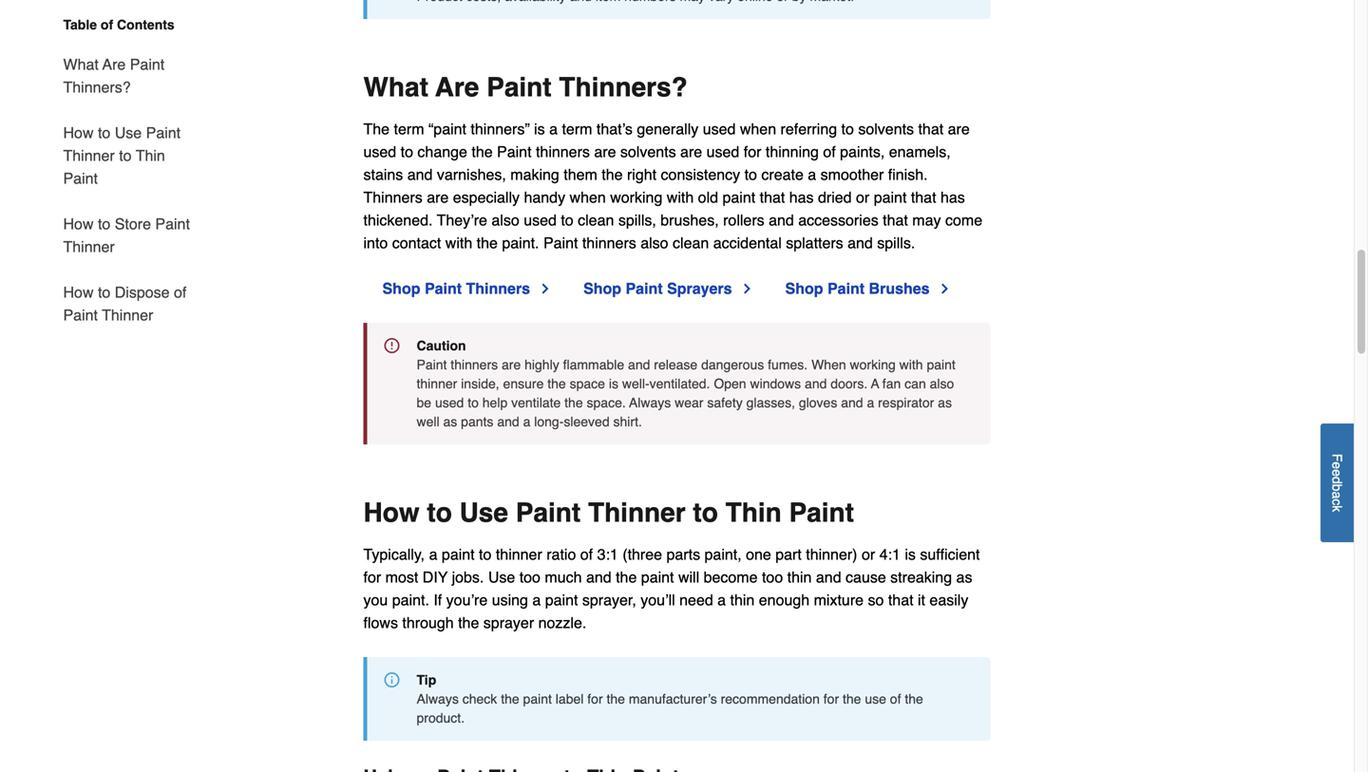 Task type: locate. For each thing, give the bounding box(es) containing it.
1 horizontal spatial is
[[609, 376, 618, 391]]

2 chevron right image from the left
[[937, 281, 953, 296]]

always
[[629, 395, 671, 410], [417, 691, 459, 707]]

thinners inside caution paint thinners are highly flammable and release dangerous fumes. when working with paint thinner inside, ensure the space is well-ventilated. open windows and doors. a fan can also be used to help ventilate the space.   always wear safety glasses, gloves and a respirator as well as pants and a long-sleeved shirt.
[[451, 357, 498, 372]]

paint left label
[[523, 691, 552, 707]]

0 horizontal spatial chevron right image
[[538, 281, 553, 296]]

0 vertical spatial thinner
[[417, 376, 457, 391]]

3 shop from the left
[[785, 280, 823, 297]]

0 horizontal spatial too
[[519, 568, 541, 586]]

1 horizontal spatial thinner
[[496, 546, 542, 563]]

inside,
[[461, 376, 499, 391]]

also down 'spills,'
[[641, 234, 668, 252]]

1 horizontal spatial always
[[629, 395, 671, 410]]

1 horizontal spatial shop
[[583, 280, 621, 297]]

2 vertical spatial thinners
[[451, 357, 498, 372]]

0 horizontal spatial what are paint thinners?
[[63, 56, 165, 96]]

term right the the
[[394, 120, 424, 138]]

how down the what are paint thinners? link
[[63, 124, 94, 142]]

chevron right image for thinners
[[538, 281, 553, 296]]

when down them
[[570, 188, 606, 206]]

working inside caution paint thinners are highly flammable and release dangerous fumes. when working with paint thinner inside, ensure the space is well-ventilated. open windows and doors. a fan can also be used to help ventilate the space.   always wear safety glasses, gloves and a respirator as well as pants and a long-sleeved shirt.
[[850, 357, 896, 372]]

them
[[564, 166, 597, 183]]

1 shop from the left
[[382, 280, 420, 297]]

shop for shop paint brushes
[[785, 280, 823, 297]]

2 horizontal spatial is
[[905, 546, 916, 563]]

0 horizontal spatial are
[[102, 56, 126, 73]]

glasses, gloves
[[746, 395, 837, 410]]

thinner down the 'store'
[[63, 238, 115, 256]]

used inside caution paint thinners are highly flammable and release dangerous fumes. when working with paint thinner inside, ensure the space is well-ventilated. open windows and doors. a fan can also be used to help ventilate the space.   always wear safety glasses, gloves and a respirator as well as pants and a long-sleeved shirt.
[[435, 395, 464, 410]]

0 horizontal spatial has
[[789, 188, 814, 206]]

paint up "nozzle."
[[545, 591, 578, 609]]

a down ventilate
[[523, 414, 531, 429]]

2 vertical spatial use
[[488, 568, 515, 586]]

flammable
[[563, 357, 624, 372]]

paint up ratio
[[516, 498, 581, 528]]

what are paint thinners? down table of contents
[[63, 56, 165, 96]]

of inside tip always check the paint label for the manufacturer's recommendation for the use of the product.
[[890, 691, 901, 707]]

0 horizontal spatial working
[[610, 188, 663, 206]]

2 horizontal spatial shop
[[785, 280, 823, 297]]

chevron right image
[[740, 281, 755, 296]]

of
[[101, 17, 113, 32], [823, 143, 836, 160], [174, 284, 187, 301], [580, 546, 593, 563], [890, 691, 901, 707]]

0 vertical spatial thinners
[[363, 188, 423, 206]]

and down accessories
[[848, 234, 873, 252]]

thin
[[136, 147, 165, 164], [726, 498, 782, 528]]

0 vertical spatial paint.
[[502, 234, 539, 252]]

paint right the 'store'
[[155, 215, 190, 233]]

you're
[[446, 591, 488, 609]]

also
[[492, 211, 519, 229], [641, 234, 668, 252], [930, 376, 954, 391]]

a right using
[[532, 591, 541, 609]]

solvents up paints,
[[858, 120, 914, 138]]

how for how to use paint thinner to thin paint link
[[63, 124, 94, 142]]

with down they're
[[445, 234, 472, 252]]

space.
[[587, 395, 626, 410]]

is up space.
[[609, 376, 618, 391]]

paint up the "you'll"
[[641, 568, 674, 586]]

consistency
[[661, 166, 740, 183]]

paint up thinners"
[[487, 72, 552, 102]]

with up can
[[899, 357, 923, 372]]

1 horizontal spatial has
[[941, 188, 965, 206]]

has up come
[[941, 188, 965, 206]]

paint down how to store paint thinner "link"
[[63, 306, 98, 324]]

2 vertical spatial is
[[905, 546, 916, 563]]

to left "dispose"
[[98, 284, 110, 301]]

thinners?
[[559, 72, 688, 102], [63, 78, 131, 96]]

0 horizontal spatial clean
[[578, 211, 614, 229]]

has
[[789, 188, 814, 206], [941, 188, 965, 206]]

how
[[63, 124, 94, 142], [63, 215, 94, 233], [63, 284, 94, 301], [363, 498, 420, 528]]

most
[[385, 568, 418, 586]]

1 horizontal spatial too
[[762, 568, 783, 586]]

1 horizontal spatial working
[[850, 357, 896, 372]]

also inside caution paint thinners are highly flammable and release dangerous fumes. when working with paint thinner inside, ensure the space is well-ventilated. open windows and doors. a fan can also be used to help ventilate the space.   always wear safety glasses, gloves and a respirator as well as pants and a long-sleeved shirt.
[[930, 376, 954, 391]]

as
[[938, 395, 952, 410], [443, 414, 457, 429], [956, 568, 972, 586]]

0 horizontal spatial is
[[534, 120, 545, 138]]

1 vertical spatial clean
[[673, 234, 709, 252]]

use inside how to use paint thinner to thin paint link
[[115, 124, 142, 142]]

parts
[[666, 546, 700, 563]]

a up diy
[[429, 546, 437, 563]]

0 vertical spatial as
[[938, 395, 952, 410]]

paints,
[[840, 143, 885, 160]]

when
[[740, 120, 776, 138], [570, 188, 606, 206]]

how left the 'store'
[[63, 215, 94, 233]]

thinners up them
[[536, 143, 590, 160]]

chevron right image
[[538, 281, 553, 296], [937, 281, 953, 296]]

thinner inside "how to store paint thinner"
[[63, 238, 115, 256]]

0 horizontal spatial term
[[394, 120, 424, 138]]

a down become
[[718, 591, 726, 609]]

how inside how to dispose of paint thinner
[[63, 284, 94, 301]]

2 vertical spatial also
[[930, 376, 954, 391]]

are inside the what are paint thinners?
[[102, 56, 126, 73]]

are down table of contents
[[102, 56, 126, 73]]

0 horizontal spatial shop
[[382, 280, 420, 297]]

0 horizontal spatial thinner
[[417, 376, 457, 391]]

paint inside tip always check the paint label for the manufacturer's recommendation for the use of the product.
[[523, 691, 552, 707]]

1 horizontal spatial thinners
[[466, 280, 530, 297]]

d
[[1330, 477, 1345, 484]]

0 vertical spatial use
[[115, 124, 142, 142]]

2 horizontal spatial also
[[930, 376, 954, 391]]

error image
[[384, 338, 400, 353]]

thinner up the 'store'
[[63, 147, 115, 164]]

1 horizontal spatial paint.
[[502, 234, 539, 252]]

thinning
[[766, 143, 819, 160]]

enamels,
[[889, 143, 951, 160]]

use
[[865, 691, 886, 707]]

0 vertical spatial clean
[[578, 211, 614, 229]]

0 horizontal spatial also
[[492, 211, 519, 229]]

store
[[115, 215, 151, 233]]

paint. down handy
[[502, 234, 539, 252]]

1 horizontal spatial thinners?
[[559, 72, 688, 102]]

ensure
[[503, 376, 544, 391]]

use up the jobs.
[[459, 498, 508, 528]]

thinner down "dispose"
[[102, 306, 153, 324]]

shop paint brushes
[[785, 280, 930, 297]]

1 vertical spatial or
[[862, 546, 875, 563]]

paint down the what are paint thinners? link
[[146, 124, 181, 142]]

c
[[1330, 499, 1345, 506]]

to inside how to dispose of paint thinner
[[98, 284, 110, 301]]

varnishes,
[[437, 166, 506, 183]]

thin
[[787, 568, 812, 586], [730, 591, 755, 609]]

0 horizontal spatial always
[[417, 691, 459, 707]]

of right use on the bottom right of the page
[[890, 691, 901, 707]]

thinners"
[[471, 120, 530, 138]]

1 vertical spatial is
[[609, 376, 618, 391]]

4:1
[[879, 546, 901, 563]]

1 vertical spatial thin
[[726, 498, 782, 528]]

what down table
[[63, 56, 99, 73]]

thinner left ratio
[[496, 546, 542, 563]]

shop paint thinners
[[382, 280, 530, 297]]

chevron right image right brushes
[[937, 281, 953, 296]]

for up create
[[744, 143, 761, 160]]

of down referring
[[823, 143, 836, 160]]

0 vertical spatial always
[[629, 395, 671, 410]]

chevron right image inside "shop paint thinners" link
[[538, 281, 553, 296]]

highly
[[525, 357, 559, 372]]

of inside how to dispose of paint thinner
[[174, 284, 187, 301]]

jobs.
[[452, 568, 484, 586]]

mixture
[[814, 591, 864, 609]]

always down well-
[[629, 395, 671, 410]]

how to use paint thinner to thin paint up 3:1 at the bottom left of page
[[363, 498, 854, 528]]

the right check
[[501, 691, 519, 707]]

for
[[744, 143, 761, 160], [363, 568, 381, 586], [587, 691, 603, 707], [824, 691, 839, 707]]

change
[[418, 143, 467, 160]]

thin up the 'store'
[[136, 147, 165, 164]]

1 vertical spatial paint.
[[392, 591, 429, 609]]

the
[[472, 143, 493, 160], [602, 166, 623, 183], [477, 234, 498, 252], [547, 376, 566, 391], [565, 395, 583, 410], [616, 568, 637, 586], [458, 614, 479, 632], [501, 691, 519, 707], [607, 691, 625, 707], [843, 691, 861, 707], [905, 691, 923, 707]]

how inside "how to store paint thinner"
[[63, 215, 94, 233]]

0 vertical spatial or
[[856, 188, 870, 206]]

with up the brushes,
[[667, 188, 694, 206]]

how to dispose of paint thinner link
[[63, 270, 190, 327]]

0 horizontal spatial paint.
[[392, 591, 429, 609]]

how for how to dispose of paint thinner link
[[63, 284, 94, 301]]

1 horizontal spatial thin
[[787, 568, 812, 586]]

1 vertical spatial as
[[443, 414, 457, 429]]

what inside the what are paint thinners?
[[63, 56, 99, 73]]

diy
[[423, 568, 448, 586]]

caution
[[417, 338, 466, 353]]

chevron right image up highly
[[538, 281, 553, 296]]

how to store paint thinner
[[63, 215, 190, 256]]

thin down part
[[787, 568, 812, 586]]

use down the what are paint thinners? link
[[115, 124, 142, 142]]

paint
[[723, 188, 755, 206], [874, 188, 907, 206], [927, 357, 956, 372], [442, 546, 475, 563], [641, 568, 674, 586], [545, 591, 578, 609], [523, 691, 552, 707]]

shop for shop paint sprayers
[[583, 280, 621, 297]]

1 term from the left
[[394, 120, 424, 138]]

paint. inside the term "paint thinners" is a term that's generally used when referring to solvents that are used to change the paint thinners are solvents are used for thinning of paints, enamels, stains and varnishes, making them the right consistency to create a smoother finish. thinners are especially handy when working with old paint that has dried or paint that has thickened. they're also used to clean spills, brushes, rollers and accessories that may come into contact with the paint. paint thinners also clean accidental splatters and spills.
[[502, 234, 539, 252]]

f e e d b a c k
[[1330, 454, 1345, 512]]

paint,
[[705, 546, 742, 563]]

0 horizontal spatial what
[[63, 56, 99, 73]]

working
[[610, 188, 663, 206], [850, 357, 896, 372]]

2 vertical spatial with
[[899, 357, 923, 372]]

old
[[698, 188, 718, 206]]

1 vertical spatial also
[[641, 234, 668, 252]]

to inside typically, a paint to thinner ratio of 3:1 (three parts paint, one part thinner) or 4:1 is sufficient for most diy jobs. use too much and the paint will become too thin and cause streaking as you paint. if you're using a paint sprayer, you'll need a thin enough mixture so that it easily flows through the sprayer nozzle.
[[479, 546, 492, 563]]

1 vertical spatial thinner
[[496, 546, 542, 563]]

paint inside how to dispose of paint thinner
[[63, 306, 98, 324]]

0 vertical spatial with
[[667, 188, 694, 206]]

thin up one
[[726, 498, 782, 528]]

nozzle.
[[538, 614, 586, 632]]

brushes,
[[661, 211, 719, 229]]

1 vertical spatial use
[[459, 498, 508, 528]]

or left 4:1
[[862, 546, 875, 563]]

0 horizontal spatial how to use paint thinner to thin paint
[[63, 124, 181, 187]]

as inside typically, a paint to thinner ratio of 3:1 (three parts paint, one part thinner) or 4:1 is sufficient for most diy jobs. use too much and the paint will become too thin and cause streaking as you paint. if you're using a paint sprayer, you'll need a thin enough mixture so that it easily flows through the sprayer nozzle.
[[956, 568, 972, 586]]

working up 'spills,'
[[610, 188, 663, 206]]

thinners? down table
[[63, 78, 131, 96]]

1 horizontal spatial when
[[740, 120, 776, 138]]

and down 3:1 at the bottom left of page
[[586, 568, 612, 586]]

a
[[871, 376, 879, 391]]

how to use paint thinner to thin paint
[[63, 124, 181, 187], [363, 498, 854, 528]]

how to store paint thinner link
[[63, 201, 190, 270]]

is
[[534, 120, 545, 138], [609, 376, 618, 391], [905, 546, 916, 563]]

1 vertical spatial thin
[[730, 591, 755, 609]]

sleeved
[[564, 414, 610, 429]]

caution paint thinners are highly flammable and release dangerous fumes. when working with paint thinner inside, ensure the space is well-ventilated. open windows and doors. a fan can also be used to help ventilate the space.   always wear safety glasses, gloves and a respirator as well as pants and a long-sleeved shirt.
[[417, 338, 956, 429]]

brushes
[[869, 280, 930, 297]]

0 horizontal spatial with
[[445, 234, 472, 252]]

shop down splatters
[[785, 280, 823, 297]]

what up the the
[[363, 72, 428, 102]]

paint inside caution paint thinners are highly flammable and release dangerous fumes. when working with paint thinner inside, ensure the space is well-ventilated. open windows and doors. a fan can also be used to help ventilate the space.   always wear safety glasses, gloves and a respirator as well as pants and a long-sleeved shirt.
[[927, 357, 956, 372]]

e up d
[[1330, 462, 1345, 469]]

0 horizontal spatial thinners?
[[63, 78, 131, 96]]

thinners
[[363, 188, 423, 206], [466, 280, 530, 297]]

2 horizontal spatial as
[[956, 568, 972, 586]]

paint down caution
[[417, 357, 447, 372]]

what
[[63, 56, 99, 73], [363, 72, 428, 102]]

0 vertical spatial is
[[534, 120, 545, 138]]

especially
[[453, 188, 520, 206]]

1 chevron right image from the left
[[538, 281, 553, 296]]

1 horizontal spatial what are paint thinners?
[[363, 72, 688, 102]]

is right 4:1
[[905, 546, 916, 563]]

one
[[746, 546, 771, 563]]

1 horizontal spatial term
[[562, 120, 592, 138]]

2 vertical spatial as
[[956, 568, 972, 586]]

contents
[[117, 17, 175, 32]]

open
[[714, 376, 746, 391]]

1 horizontal spatial chevron right image
[[937, 281, 953, 296]]

shop paint brushes link
[[785, 277, 953, 300]]

are
[[948, 120, 970, 138], [594, 143, 616, 160], [680, 143, 702, 160], [427, 188, 449, 206], [502, 357, 521, 372]]

thinners? inside the what are paint thinners?
[[63, 78, 131, 96]]

2 horizontal spatial with
[[899, 357, 923, 372]]

2 term from the left
[[562, 120, 592, 138]]

the right label
[[607, 691, 625, 707]]

2 shop from the left
[[583, 280, 621, 297]]

paint up "how to store paint thinner"
[[63, 170, 98, 187]]

paint inside shop paint sprayers link
[[626, 280, 663, 297]]

1 vertical spatial always
[[417, 691, 459, 707]]

1 vertical spatial with
[[445, 234, 472, 252]]

0 horizontal spatial solvents
[[620, 143, 676, 160]]

that inside typically, a paint to thinner ratio of 3:1 (three parts paint, one part thinner) or 4:1 is sufficient for most diy jobs. use too much and the paint will become too thin and cause streaking as you paint. if you're using a paint sprayer, you'll need a thin enough mixture so that it easily flows through the sprayer nozzle.
[[888, 591, 914, 609]]

use
[[115, 124, 142, 142], [459, 498, 508, 528], [488, 568, 515, 586]]

paint left sprayers
[[626, 280, 663, 297]]

and down doors.
[[841, 395, 863, 410]]

is inside caution paint thinners are highly flammable and release dangerous fumes. when working with paint thinner inside, ensure the space is well-ventilated. open windows and doors. a fan can also be used to help ventilate the space.   always wear safety glasses, gloves and a respirator as well as pants and a long-sleeved shirt.
[[609, 376, 618, 391]]

how left "dispose"
[[63, 284, 94, 301]]

0 vertical spatial when
[[740, 120, 776, 138]]

thinner
[[417, 376, 457, 391], [496, 546, 542, 563]]

too
[[519, 568, 541, 586], [762, 568, 783, 586]]

are
[[102, 56, 126, 73], [435, 72, 479, 102]]

e
[[1330, 462, 1345, 469], [1330, 469, 1345, 477]]

1 vertical spatial when
[[570, 188, 606, 206]]

1 horizontal spatial solvents
[[858, 120, 914, 138]]

clean down the brushes,
[[673, 234, 709, 252]]

the left use on the bottom right of the page
[[843, 691, 861, 707]]

to down the what are paint thinners? link
[[98, 124, 110, 142]]

0 vertical spatial thin
[[136, 147, 165, 164]]

0 vertical spatial how to use paint thinner to thin paint
[[63, 124, 181, 187]]

the down you're
[[458, 614, 479, 632]]

too up enough
[[762, 568, 783, 586]]

thinners down 'spills,'
[[582, 234, 636, 252]]

that left it
[[888, 591, 914, 609]]

so
[[868, 591, 884, 609]]

or inside typically, a paint to thinner ratio of 3:1 (three parts paint, one part thinner) or 4:1 is sufficient for most diy jobs. use too much and the paint will become too thin and cause streaking as you paint. if you're using a paint sprayer, you'll need a thin enough mixture so that it easily flows through the sprayer nozzle.
[[862, 546, 875, 563]]

as down sufficient
[[956, 568, 972, 586]]

with
[[667, 188, 694, 206], [445, 234, 472, 252], [899, 357, 923, 372]]

to up stains
[[401, 143, 413, 160]]

working up a
[[850, 357, 896, 372]]

k
[[1330, 506, 1345, 512]]

thinners inside the term "paint thinners" is a term that's generally used when referring to solvents that are used to change the paint thinners are solvents are used for thinning of paints, enamels, stains and varnishes, making them the right consistency to create a smoother finish. thinners are especially handy when working with old paint that has dried or paint that has thickened. they're also used to clean spills, brushes, rollers and accessories that may come into contact with the paint. paint thinners also clean accidental splatters and spills.
[[363, 188, 423, 206]]

1 horizontal spatial also
[[641, 234, 668, 252]]

solvents up right
[[620, 143, 676, 160]]

it
[[918, 591, 925, 609]]

always inside caution paint thinners are highly flammable and release dangerous fumes. when working with paint thinner inside, ensure the space is well-ventilated. open windows and doors. a fan can also be used to help ventilate the space.   always wear safety glasses, gloves and a respirator as well as pants and a long-sleeved shirt.
[[629, 395, 671, 410]]

or down smoother
[[856, 188, 870, 206]]

1 vertical spatial thinners
[[466, 280, 530, 297]]

and down help at the bottom of the page
[[497, 414, 519, 429]]

they're
[[437, 211, 487, 229]]

chevron right image inside shop paint brushes link
[[937, 281, 953, 296]]

1 horizontal spatial thin
[[726, 498, 782, 528]]

1 vertical spatial working
[[850, 357, 896, 372]]

right
[[627, 166, 657, 183]]

may
[[912, 211, 941, 229]]

using
[[492, 591, 528, 609]]

2 has from the left
[[941, 188, 965, 206]]

0 horizontal spatial thin
[[136, 147, 165, 164]]

sprayer
[[483, 614, 534, 632]]

clean
[[578, 211, 614, 229], [673, 234, 709, 252]]

a inside caution paint thinners are highly flammable and release dangerous fumes. when working with paint thinner inside, ensure the space is well-ventilated. open windows and doors. a fan can also be used to help ventilate the space.   always wear safety glasses, gloves and a respirator as well as pants and a long-sleeved shirt.
[[523, 414, 531, 429]]

paint left brushes
[[828, 280, 865, 297]]

1 vertical spatial how to use paint thinner to thin paint
[[363, 498, 854, 528]]

0 horizontal spatial thinners
[[363, 188, 423, 206]]

how to use paint thinner to thin paint up the 'store'
[[63, 124, 181, 187]]

for inside typically, a paint to thinner ratio of 3:1 (three parts paint, one part thinner) or 4:1 is sufficient for most diy jobs. use too much and the paint will become too thin and cause streaking as you paint. if you're using a paint sprayer, you'll need a thin enough mixture so that it easily flows through the sprayer nozzle.
[[363, 568, 381, 586]]

0 vertical spatial working
[[610, 188, 663, 206]]

e up b
[[1330, 469, 1345, 477]]

0 horizontal spatial thin
[[730, 591, 755, 609]]

to inside "how to store paint thinner"
[[98, 215, 110, 233]]

to up the jobs.
[[479, 546, 492, 563]]



Task type: describe. For each thing, give the bounding box(es) containing it.
long-
[[534, 414, 564, 429]]

to up diy
[[427, 498, 452, 528]]

shop paint sprayers
[[583, 280, 732, 297]]

cause
[[846, 568, 886, 586]]

flows
[[363, 614, 398, 632]]

smoother
[[821, 166, 884, 183]]

1 horizontal spatial as
[[938, 395, 952, 410]]

paint inside "how to store paint thinner"
[[155, 215, 190, 233]]

1 has from the left
[[789, 188, 814, 206]]

thinner)
[[806, 546, 857, 563]]

to up paints,
[[841, 120, 854, 138]]

the up the sleeved
[[565, 395, 583, 410]]

paint down thinners"
[[497, 143, 532, 160]]

space
[[570, 376, 605, 391]]

typically, a paint to thinner ratio of 3:1 (three parts paint, one part thinner) or 4:1 is sufficient for most diy jobs. use too much and the paint will become too thin and cause streaking as you paint. if you're using a paint sprayer, you'll need a thin enough mixture so that it easily flows through the sprayer nozzle.
[[363, 546, 980, 632]]

the down (three
[[616, 568, 637, 586]]

working inside the term "paint thinners" is a term that's generally used when referring to solvents that are used to change the paint thinners are solvents are used for thinning of paints, enamels, stains and varnishes, making them the right consistency to create a smoother finish. thinners are especially handy when working with old paint that has dried or paint that has thickened. they're also used to clean spills, brushes, rollers and accessories that may come into contact with the paint. paint thinners also clean accidental splatters and spills.
[[610, 188, 663, 206]]

part
[[776, 546, 802, 563]]

1 horizontal spatial clean
[[673, 234, 709, 252]]

0 vertical spatial thin
[[787, 568, 812, 586]]

will
[[678, 568, 699, 586]]

to up paint,
[[693, 498, 718, 528]]

thinner inside how to dispose of paint thinner
[[102, 306, 153, 324]]

thickened.
[[363, 211, 433, 229]]

create
[[761, 166, 804, 183]]

windows
[[750, 376, 801, 391]]

paint up the jobs.
[[442, 546, 475, 563]]

and down the when
[[805, 376, 827, 391]]

use inside typically, a paint to thinner ratio of 3:1 (three parts paint, one part thinner) or 4:1 is sufficient for most diy jobs. use too much and the paint will become too thin and cause streaking as you paint. if you're using a paint sprayer, you'll need a thin enough mixture so that it easily flows through the sprayer nozzle.
[[488, 568, 515, 586]]

paint inside "shop paint thinners" link
[[425, 280, 462, 297]]

1 vertical spatial solvents
[[620, 143, 676, 160]]

1 e from the top
[[1330, 462, 1345, 469]]

that up spills.
[[883, 211, 908, 229]]

are up the consistency
[[680, 143, 702, 160]]

how to use paint thinner to thin paint inside table of contents element
[[63, 124, 181, 187]]

safety
[[707, 395, 743, 410]]

of inside typically, a paint to thinner ratio of 3:1 (three parts paint, one part thinner) or 4:1 is sufficient for most diy jobs. use too much and the paint will become too thin and cause streaking as you paint. if you're using a paint sprayer, you'll need a thin enough mixture so that it easily flows through the sprayer nozzle.
[[580, 546, 593, 563]]

how to dispose of paint thinner
[[63, 284, 187, 324]]

1 horizontal spatial with
[[667, 188, 694, 206]]

the down highly
[[547, 376, 566, 391]]

the right use on the bottom right of the page
[[905, 691, 923, 707]]

shop paint sprayers link
[[583, 277, 755, 300]]

generally
[[637, 120, 699, 138]]

that up may
[[911, 188, 936, 206]]

or inside the term "paint thinners" is a term that's generally used when referring to solvents that are used to change the paint thinners are solvents are used for thinning of paints, enamels, stains and varnishes, making them the right consistency to create a smoother finish. thinners are especially handy when working with old paint that has dried or paint that has thickened. they're also used to clean spills, brushes, rollers and accessories that may come into contact with the paint. paint thinners also clean accidental splatters and spills.
[[856, 188, 870, 206]]

label
[[556, 691, 584, 707]]

pants
[[461, 414, 494, 429]]

to down handy
[[561, 211, 574, 229]]

is inside typically, a paint to thinner ratio of 3:1 (three parts paint, one part thinner) or 4:1 is sufficient for most diy jobs. use too much and the paint will become too thin and cause streaking as you paint. if you're using a paint sprayer, you'll need a thin enough mixture so that it easily flows through the sprayer nozzle.
[[905, 546, 916, 563]]

thinner inside caution paint thinners are highly flammable and release dangerous fumes. when working with paint thinner inside, ensure the space is well-ventilated. open windows and doors. a fan can also be used to help ventilate the space.   always wear safety glasses, gloves and a respirator as well as pants and a long-sleeved shirt.
[[417, 376, 457, 391]]

chevron right image for brushes
[[937, 281, 953, 296]]

you'll
[[641, 591, 675, 609]]

paint up the rollers
[[723, 188, 755, 206]]

1 too from the left
[[519, 568, 541, 586]]

and right the rollers
[[769, 211, 794, 229]]

fan
[[882, 376, 901, 391]]

much
[[545, 568, 582, 586]]

are down the that's
[[594, 143, 616, 160]]

0 horizontal spatial when
[[570, 188, 606, 206]]

table
[[63, 17, 97, 32]]

well-
[[622, 376, 650, 391]]

what are paint thinners? inside table of contents element
[[63, 56, 165, 96]]

how for how to store paint thinner "link"
[[63, 215, 94, 233]]

of right table
[[101, 17, 113, 32]]

that's
[[597, 120, 633, 138]]

product.
[[417, 710, 465, 726]]

recommendation
[[721, 691, 820, 707]]

thinner up (three
[[588, 498, 686, 528]]

dispose
[[115, 284, 170, 301]]

become
[[704, 568, 758, 586]]

paint down finish.
[[874, 188, 907, 206]]

a up making
[[549, 120, 558, 138]]

check
[[462, 691, 497, 707]]

paint down handy
[[543, 234, 578, 252]]

that up 'enamels,'
[[918, 120, 944, 138]]

to inside caution paint thinners are highly flammable and release dangerous fumes. when working with paint thinner inside, ensure the space is well-ventilated. open windows and doors. a fan can also be used to help ventilate the space.   always wear safety glasses, gloves and a respirator as well as pants and a long-sleeved shirt.
[[468, 395, 479, 410]]

of inside the term "paint thinners" is a term that's generally used when referring to solvents that are used to change the paint thinners are solvents are used for thinning of paints, enamels, stains and varnishes, making them the right consistency to create a smoother finish. thinners are especially handy when working with old paint that has dried or paint that has thickened. they're also used to clean spills, brushes, rollers and accessories that may come into contact with the paint. paint thinners also clean accidental splatters and spills.
[[823, 143, 836, 160]]

to up the 'store'
[[119, 147, 132, 164]]

ventilate
[[511, 395, 561, 410]]

is inside the term "paint thinners" is a term that's generally used when referring to solvents that are used to change the paint thinners are solvents are used for thinning of paints, enamels, stains and varnishes, making them the right consistency to create a smoother finish. thinners are especially handy when working with old paint that has dried or paint that has thickened. they're also used to clean spills, brushes, rollers and accessories that may come into contact with the paint. paint thinners also clean accidental splatters and spills.
[[534, 120, 545, 138]]

are inside caution paint thinners are highly flammable and release dangerous fumes. when working with paint thinner inside, ensure the space is well-ventilated. open windows and doors. a fan can also be used to help ventilate the space.   always wear safety glasses, gloves and a respirator as well as pants and a long-sleeved shirt.
[[502, 357, 521, 372]]

through
[[402, 614, 454, 632]]

manufacturer's
[[629, 691, 717, 707]]

paint inside the what are paint thinners?
[[130, 56, 165, 73]]

and up well-
[[628, 357, 650, 372]]

how up 'typically,'
[[363, 498, 420, 528]]

a right create
[[808, 166, 816, 183]]

f e e d b a c k button
[[1321, 424, 1354, 542]]

doors.
[[831, 376, 868, 391]]

a respirator
[[867, 395, 934, 410]]

0 horizontal spatial as
[[443, 414, 457, 429]]

"paint
[[428, 120, 466, 138]]

1 horizontal spatial how to use paint thinner to thin paint
[[363, 498, 854, 528]]

are up they're
[[427, 188, 449, 206]]

spills.
[[877, 234, 915, 252]]

thinner inside typically, a paint to thinner ratio of 3:1 (three parts paint, one part thinner) or 4:1 is sufficient for most diy jobs. use too much and the paint will become too thin and cause streaking as you paint. if you're using a paint sprayer, you'll need a thin enough mixture so that it easily flows through the sprayer nozzle.
[[496, 546, 542, 563]]

be
[[417, 395, 431, 410]]

can
[[905, 376, 926, 391]]

2 e from the top
[[1330, 469, 1345, 477]]

0 vertical spatial solvents
[[858, 120, 914, 138]]

the up 'varnishes,'
[[472, 143, 493, 160]]

wear
[[675, 395, 704, 410]]

enough
[[759, 591, 810, 609]]

to left create
[[744, 166, 757, 183]]

b
[[1330, 484, 1345, 492]]

shop paint thinners link
[[382, 277, 553, 300]]

contact
[[392, 234, 441, 252]]

easily
[[930, 591, 968, 609]]

with inside caution paint thinners are highly flammable and release dangerous fumes. when working with paint thinner inside, ensure the space is well-ventilated. open windows and doors. a fan can also be used to help ventilate the space.   always wear safety glasses, gloves and a respirator as well as pants and a long-sleeved shirt.
[[899, 357, 923, 372]]

table of contents
[[63, 17, 175, 32]]

1 vertical spatial thinners
[[582, 234, 636, 252]]

0 vertical spatial also
[[492, 211, 519, 229]]

sufficient
[[920, 546, 980, 563]]

(three
[[623, 546, 662, 563]]

f
[[1330, 454, 1345, 462]]

and down thinner)
[[816, 568, 841, 586]]

sprayers
[[667, 280, 732, 297]]

the term "paint thinners" is a term that's generally used when referring to solvents that are used to change the paint thinners are solvents are used for thinning of paints, enamels, stains and varnishes, making them the right consistency to create a smoother finish. thinners are especially handy when working with old paint that has dried or paint that has thickened. they're also used to clean spills, brushes, rollers and accessories that may come into contact with the paint. paint thinners also clean accidental splatters and spills.
[[363, 120, 982, 252]]

finish.
[[888, 166, 928, 183]]

splatters
[[786, 234, 843, 252]]

table of contents element
[[48, 15, 190, 327]]

spills,
[[618, 211, 656, 229]]

stains
[[363, 166, 403, 183]]

paint inside caution paint thinners are highly flammable and release dangerous fumes. when working with paint thinner inside, ensure the space is well-ventilated. open windows and doors. a fan can also be used to help ventilate the space.   always wear safety glasses, gloves and a respirator as well as pants and a long-sleeved shirt.
[[417, 357, 447, 372]]

ventilated.
[[650, 376, 710, 391]]

well
[[417, 414, 440, 429]]

typically,
[[363, 546, 425, 563]]

for left use on the bottom right of the page
[[824, 691, 839, 707]]

for inside the term "paint thinners" is a term that's generally used when referring to solvents that are used to change the paint thinners are solvents are used for thinning of paints, enamels, stains and varnishes, making them the right consistency to create a smoother finish. thinners are especially handy when working with old paint that has dried or paint that has thickened. they're also used to clean spills, brushes, rollers and accessories that may come into contact with the paint. paint thinners also clean accidental splatters and spills.
[[744, 143, 761, 160]]

the left right
[[602, 166, 623, 183]]

streaking
[[890, 568, 952, 586]]

what are paint thinners? link
[[63, 42, 190, 110]]

rollers
[[723, 211, 765, 229]]

that down create
[[760, 188, 785, 206]]

2 too from the left
[[762, 568, 783, 586]]

are up 'enamels,'
[[948, 120, 970, 138]]

referring
[[781, 120, 837, 138]]

the down they're
[[477, 234, 498, 252]]

1 horizontal spatial what
[[363, 72, 428, 102]]

if
[[434, 591, 442, 609]]

thin inside table of contents element
[[136, 147, 165, 164]]

always inside tip always check the paint label for the manufacturer's recommendation for the use of the product.
[[417, 691, 459, 707]]

paint inside shop paint brushes link
[[828, 280, 865, 297]]

making
[[510, 166, 559, 183]]

thinners inside "shop paint thinners" link
[[466, 280, 530, 297]]

handy
[[524, 188, 565, 206]]

tip
[[417, 672, 436, 688]]

1 horizontal spatial are
[[435, 72, 479, 102]]

paint up thinner)
[[789, 498, 854, 528]]

dangerous
[[701, 357, 764, 372]]

shop for shop paint thinners
[[382, 280, 420, 297]]

come
[[945, 211, 982, 229]]

0 vertical spatial thinners
[[536, 143, 590, 160]]

and down change
[[407, 166, 433, 183]]

accidental
[[713, 234, 782, 252]]

for right label
[[587, 691, 603, 707]]

info image
[[384, 672, 400, 688]]

accessories
[[798, 211, 879, 229]]

3:1
[[597, 546, 618, 563]]

a inside button
[[1330, 491, 1345, 499]]

paint. inside typically, a paint to thinner ratio of 3:1 (three parts paint, one part thinner) or 4:1 is sufficient for most diy jobs. use too much and the paint will become too thin and cause streaking as you paint. if you're using a paint sprayer, you'll need a thin enough mixture so that it easily flows through the sprayer nozzle.
[[392, 591, 429, 609]]



Task type: vqa. For each thing, say whether or not it's contained in the screenshot.
Thinner inside How to Use Paint Thinner to Thin Paint
yes



